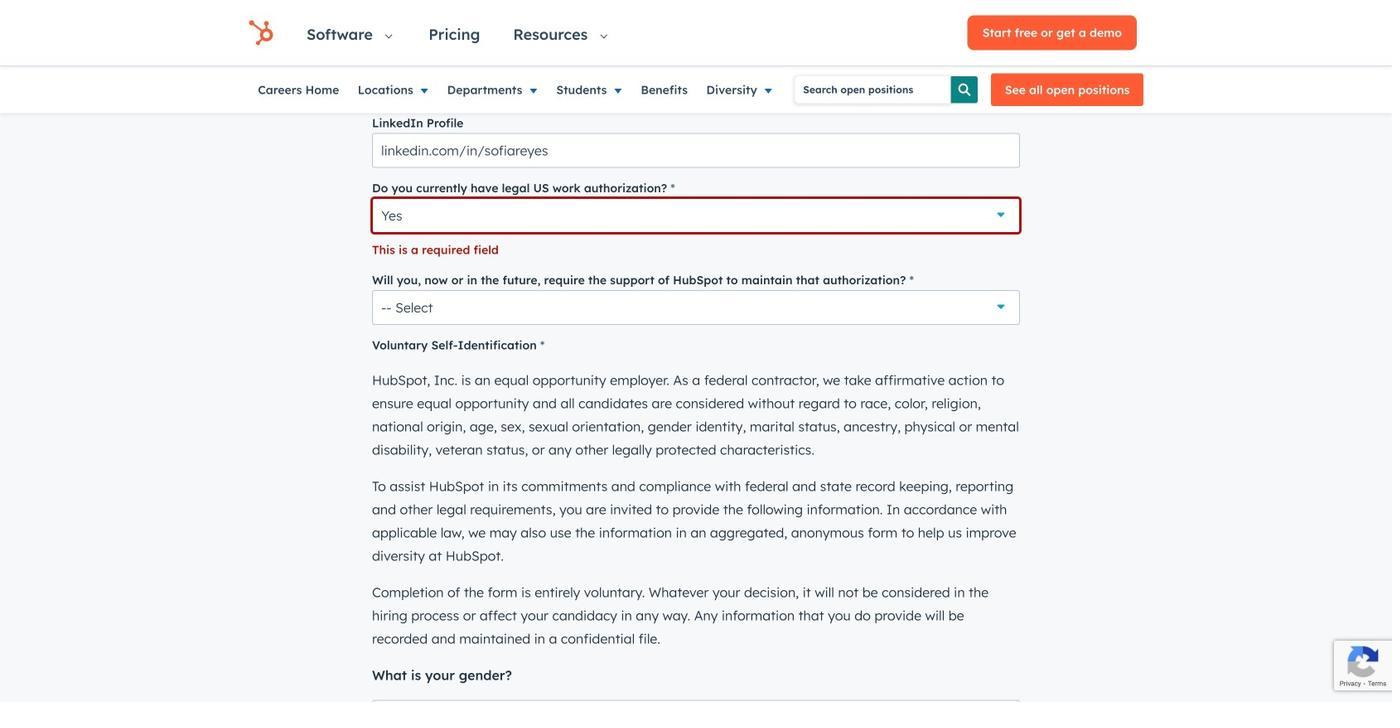 Task type: locate. For each thing, give the bounding box(es) containing it.
1 vertical spatial select text field
[[372, 290, 1020, 325]]

1 select text field from the top
[[372, 198, 1020, 233]]

secondary menu menu bar
[[249, 66, 796, 113]]

0 vertical spatial select text field
[[372, 198, 1020, 233]]

Select text field
[[372, 198, 1020, 233], [372, 290, 1020, 325]]

Select text field
[[372, 700, 1020, 702]]

None text field
[[372, 133, 1020, 168]]



Task type: vqa. For each thing, say whether or not it's contained in the screenshot.
the leftmost Get started free
no



Task type: describe. For each thing, give the bounding box(es) containing it.
2 select text field from the top
[[372, 290, 1020, 325]]

hubspot image
[[249, 20, 274, 45]]

Search all open positions search field
[[796, 76, 951, 103]]



